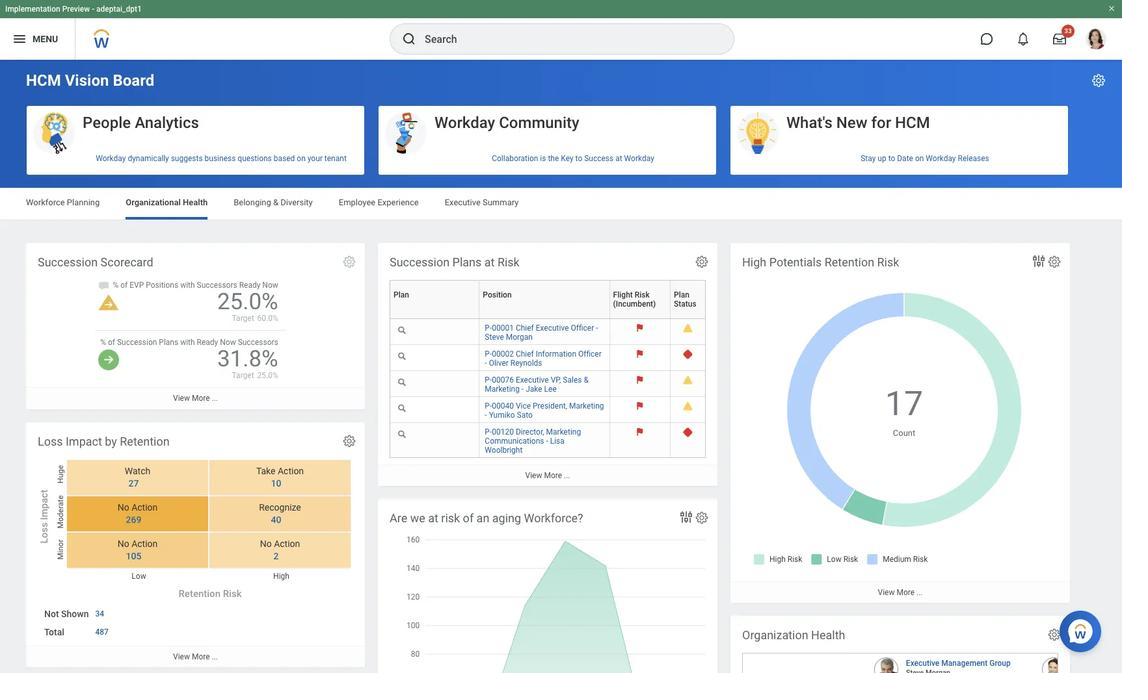 Task type: describe. For each thing, give the bounding box(es) containing it.
succession for succession scorecard
[[38, 256, 98, 269]]

neutral good image
[[98, 350, 119, 371]]

releases
[[958, 154, 989, 163]]

configure are we at risk of an aging workforce? image
[[695, 511, 709, 526]]

configure and view chart data image
[[678, 510, 694, 526]]

105
[[126, 552, 141, 562]]

configure loss impact by retention image
[[342, 434, 356, 449]]

executive inside p-00076 executive vp, sales & marketing - jake lee
[[516, 376, 549, 385]]

not shown 34
[[44, 610, 104, 620]]

with for successors
[[180, 281, 195, 290]]

people
[[83, 114, 131, 132]]

workday community
[[434, 114, 579, 132]]

health for organization health
[[811, 629, 845, 643]]

269
[[126, 515, 141, 526]]

lisa
[[550, 437, 564, 446]]

is
[[540, 154, 546, 163]]

17 button
[[885, 382, 925, 427]]

hcm inside the what's new for hcm button
[[895, 114, 930, 132]]

00120
[[492, 428, 514, 437]]

no action 2
[[260, 539, 300, 562]]

information
[[536, 350, 576, 359]]

17 count
[[885, 384, 923, 438]]

1 on from the left
[[297, 154, 306, 163]]

workforce
[[26, 198, 65, 207]]

487
[[95, 628, 109, 637]]

plan for plan status
[[674, 291, 689, 300]]

succession plans at risk element
[[378, 243, 717, 487]]

diversity
[[281, 198, 313, 207]]

management
[[941, 660, 988, 669]]

no action 269
[[118, 503, 158, 526]]

menu button
[[0, 18, 75, 60]]

low
[[132, 572, 146, 582]]

belonging
[[234, 198, 271, 207]]

the
[[548, 154, 559, 163]]

people analytics
[[83, 114, 199, 132]]

- for p-00040 vice president, marketing - yumiko sato
[[485, 411, 487, 420]]

what's new for hcm
[[786, 114, 930, 132]]

view for loss impact by retention
[[173, 653, 190, 662]]

hcm vision board
[[26, 72, 154, 90]]

p- for 00076
[[485, 376, 492, 385]]

date
[[897, 154, 913, 163]]

more for succession scorecard
[[192, 394, 210, 404]]

inbox large image
[[1053, 33, 1066, 46]]

suggests
[[171, 154, 203, 163]]

implementation
[[5, 5, 60, 14]]

new
[[836, 114, 867, 132]]

collaboration is the key to success at workday link
[[379, 149, 716, 168]]

view more ... link for succession plans at risk
[[378, 465, 717, 487]]

loss impact by retention
[[38, 435, 170, 449]]

more for loss impact by retention
[[192, 653, 210, 662]]

p-00002 chief information officer - oliver reynolds link
[[485, 347, 601, 368]]

menu
[[33, 34, 58, 44]]

configure and view chart data image
[[1031, 254, 1047, 269]]

are
[[390, 512, 407, 526]]

p-00040 vice president, marketing - yumiko sato
[[485, 402, 604, 420]]

column header inside organization health element
[[743, 654, 869, 674]]

action for 105
[[131, 539, 158, 550]]

executive summary
[[445, 198, 519, 207]]

moderate
[[56, 496, 65, 529]]

25.0% inside 31.8% target 25.0%
[[257, 372, 278, 381]]

0 horizontal spatial now
[[220, 338, 236, 348]]

high potentials retention risk element
[[730, 243, 1070, 604]]

60.0%
[[257, 314, 278, 323]]

morgan
[[506, 333, 533, 342]]

employee experience
[[339, 198, 419, 207]]

0 vertical spatial hcm
[[26, 72, 61, 90]]

2 button
[[274, 551, 281, 563]]

- for p-00001 chief executive officer - steve morgan
[[596, 324, 598, 333]]

487 button
[[95, 628, 111, 638]]

loss impact
[[38, 490, 50, 544]]

view more ... link for loss impact by retention
[[26, 646, 365, 668]]

loss for loss impact by retention
[[38, 435, 63, 449]]

neutral warning image
[[98, 295, 119, 311]]

... for high potentials retention risk
[[916, 589, 923, 598]]

1 horizontal spatial ready
[[239, 281, 260, 290]]

no for no action 2
[[260, 539, 272, 550]]

17 main content
[[0, 60, 1122, 674]]

no for no action 269
[[118, 503, 129, 513]]

plan for plan
[[394, 291, 409, 300]]

target for 31.8%
[[232, 372, 254, 381]]

scorecard
[[101, 256, 153, 269]]

questions
[[238, 154, 272, 163]]

collaboration is the key to success at workday
[[492, 154, 654, 163]]

succession for succession plans at risk
[[390, 256, 450, 269]]

configure this page image
[[1091, 73, 1106, 88]]

105 button
[[126, 551, 143, 563]]

2 vertical spatial retention
[[179, 589, 220, 601]]

view more ... for succession scorecard
[[173, 394, 218, 404]]

of for succession
[[108, 338, 115, 348]]

% for % of succession plans with ready now successors
[[100, 338, 106, 348]]

president,
[[533, 402, 567, 411]]

chief for executive
[[516, 324, 534, 333]]

more for high potentials retention risk
[[897, 589, 915, 598]]

board
[[113, 72, 154, 90]]

executive management group
[[906, 660, 1011, 669]]

plans inside 'element'
[[452, 256, 482, 269]]

31.8% target 25.0%
[[217, 346, 278, 381]]

plan button
[[394, 280, 484, 319]]

aging
[[492, 512, 521, 526]]

33 button
[[1045, 25, 1075, 53]]

notifications large image
[[1017, 33, 1030, 46]]

by
[[105, 435, 117, 449]]

plans inside succession scorecard element
[[159, 338, 178, 348]]

of for evp
[[120, 281, 128, 290]]

organization health element
[[730, 617, 1122, 674]]

positions
[[146, 281, 178, 290]]

workday inside stay up to date on workday releases link
[[926, 154, 956, 163]]

- for p-00002 chief information officer - oliver reynolds
[[485, 359, 487, 368]]

an
[[477, 512, 489, 526]]

impact for loss impact by retention
[[66, 435, 102, 449]]

- for p-00120 director, marketing communications - lisa woolbright
[[546, 437, 548, 446]]

view more ... link for high potentials retention risk
[[730, 582, 1070, 604]]

stay up to date on workday releases
[[861, 154, 989, 163]]

organizational
[[126, 198, 181, 207]]

1 horizontal spatial now
[[262, 281, 278, 290]]

woolbright
[[485, 446, 523, 455]]

risk inside loss impact by retention element
[[223, 589, 242, 601]]

workday inside workday community button
[[434, 114, 495, 132]]

00002
[[492, 350, 514, 359]]

1 to from the left
[[575, 154, 582, 163]]

what's
[[786, 114, 832, 132]]

lee
[[544, 385, 557, 394]]

key
[[561, 154, 573, 163]]

% for % of evp positions with successors ready now
[[113, 281, 119, 290]]

vp,
[[551, 376, 561, 385]]

40 button
[[271, 515, 283, 527]]

vice
[[516, 402, 531, 411]]

with for ready
[[180, 338, 195, 348]]

action for 10
[[278, 467, 304, 477]]

success
[[584, 154, 614, 163]]

experience
[[378, 198, 419, 207]]

vision
[[65, 72, 109, 90]]

no action 105
[[118, 539, 158, 562]]

configure succession plans at risk image
[[695, 255, 709, 269]]

not
[[44, 610, 59, 620]]

sato
[[517, 411, 533, 420]]

1 horizontal spatial succession
[[117, 338, 157, 348]]

view more ... for succession plans at risk
[[525, 472, 570, 481]]

sales
[[563, 376, 582, 385]]



Task type: vqa. For each thing, say whether or not it's contained in the screenshot.
Morgan at the left
yes



Task type: locate. For each thing, give the bounding box(es) containing it.
2 vertical spatial of
[[463, 512, 474, 526]]

0 vertical spatial now
[[262, 281, 278, 290]]

0 horizontal spatial plan
[[394, 291, 409, 300]]

recognize 40
[[259, 503, 301, 526]]

succession up "plan" "button"
[[390, 256, 450, 269]]

position
[[483, 291, 512, 300]]

... down lisa
[[564, 472, 570, 481]]

loss for loss impact
[[38, 523, 50, 544]]

view more ... link down % of succession plans with ready now successors
[[26, 388, 365, 409]]

chief inside the p-00001 chief executive officer - steve morgan
[[516, 324, 534, 333]]

more inside loss impact by retention element
[[192, 653, 210, 662]]

hcm down menu
[[26, 72, 61, 90]]

summary
[[483, 198, 519, 207]]

25.0% down 60.0% on the top left
[[257, 372, 278, 381]]

1 horizontal spatial to
[[888, 154, 895, 163]]

to right the up
[[888, 154, 895, 163]]

watch 27
[[125, 467, 150, 489]]

high down 2 "button"
[[273, 572, 289, 582]]

p-
[[485, 324, 492, 333], [485, 350, 492, 359], [485, 376, 492, 385], [485, 402, 492, 411], [485, 428, 492, 437]]

configure organization health image
[[1047, 628, 1062, 643]]

- inside 'p-00120 director, marketing communications - lisa woolbright'
[[546, 437, 548, 446]]

action inside no action 105
[[131, 539, 158, 550]]

target left 60.0% on the top left
[[232, 314, 254, 323]]

1 horizontal spatial retention
[[179, 589, 220, 601]]

0 vertical spatial plans
[[452, 256, 482, 269]]

1 vertical spatial 25.0%
[[257, 372, 278, 381]]

view more ... down retention risk
[[173, 653, 218, 662]]

1 vertical spatial health
[[811, 629, 845, 643]]

1 vertical spatial ready
[[197, 338, 218, 348]]

dynamically
[[128, 154, 169, 163]]

p-00120 director, marketing communications - lisa woolbright link
[[485, 425, 581, 455]]

plan inside plan status
[[674, 291, 689, 300]]

of
[[120, 281, 128, 290], [108, 338, 115, 348], [463, 512, 474, 526]]

0 vertical spatial officer
[[571, 324, 594, 333]]

marketing inside 'p-00120 director, marketing communications - lisa woolbright'
[[546, 428, 581, 437]]

0 horizontal spatial health
[[183, 198, 208, 207]]

based
[[274, 154, 295, 163]]

evp
[[130, 281, 144, 290]]

officer for executive
[[571, 324, 594, 333]]

succession up neutral good icon
[[117, 338, 157, 348]]

5 p- from the top
[[485, 428, 492, 437]]

at inside 'element'
[[484, 256, 495, 269]]

no inside no action 2
[[260, 539, 272, 550]]

executive inside tab list
[[445, 198, 481, 207]]

view more ... for loss impact by retention
[[173, 653, 218, 662]]

3 p- from the top
[[485, 376, 492, 385]]

officer for information
[[578, 350, 601, 359]]

organization
[[742, 629, 808, 643]]

officer up the sales
[[578, 350, 601, 359]]

plans up "plan" "button"
[[452, 256, 482, 269]]

0 horizontal spatial hcm
[[26, 72, 61, 90]]

menu banner
[[0, 0, 1122, 60]]

p-00120 director, marketing communications - lisa woolbright
[[485, 428, 581, 455]]

view more ... up organization health element
[[878, 589, 923, 598]]

marketing inside 'p-00040 vice president, marketing - yumiko sato'
[[569, 402, 604, 411]]

now
[[262, 281, 278, 290], [220, 338, 236, 348]]

plan status button
[[674, 291, 702, 309]]

chief for information
[[516, 350, 534, 359]]

... for loss impact by retention
[[212, 653, 218, 662]]

-
[[92, 5, 94, 14], [596, 324, 598, 333], [485, 359, 487, 368], [522, 385, 524, 394], [485, 411, 487, 420], [546, 437, 548, 446]]

chief
[[516, 324, 534, 333], [516, 350, 534, 359]]

health right organization
[[811, 629, 845, 643]]

view more ... link
[[26, 388, 365, 409], [378, 465, 717, 487], [730, 582, 1070, 604], [26, 646, 365, 668]]

collaboration
[[492, 154, 538, 163]]

view more ... link down lisa
[[378, 465, 717, 487]]

27 button
[[128, 478, 141, 490]]

on
[[297, 154, 306, 163], [915, 154, 924, 163]]

1 plan from the left
[[394, 291, 409, 300]]

0 horizontal spatial retention
[[120, 435, 170, 449]]

flight risk (incumbent) button
[[613, 280, 675, 319]]

no for no action 105
[[118, 539, 129, 550]]

officer inside "p-00002 chief information officer - oliver reynolds"
[[578, 350, 601, 359]]

health inside tab list
[[183, 198, 208, 207]]

2 horizontal spatial succession
[[390, 256, 450, 269]]

high for high potentials retention risk
[[742, 256, 766, 269]]

1 horizontal spatial on
[[915, 154, 924, 163]]

0 horizontal spatial &
[[273, 198, 278, 207]]

p-00002 chief information officer - oliver reynolds
[[485, 350, 601, 368]]

view more ... inside "succession plans at risk" 'element'
[[525, 472, 570, 481]]

workforce planning
[[26, 198, 100, 207]]

1 vertical spatial now
[[220, 338, 236, 348]]

p- down oliver
[[485, 376, 492, 385]]

view more ... inside loss impact by retention element
[[173, 653, 218, 662]]

p-00001 chief executive officer - steve morgan link
[[485, 321, 598, 342]]

p- for 00002
[[485, 350, 492, 359]]

now up 60.0% on the top left
[[262, 281, 278, 290]]

close environment banner image
[[1108, 5, 1116, 12]]

target inside the 25.0% target 60.0%
[[232, 314, 254, 323]]

2 loss from the top
[[38, 523, 50, 544]]

high for high
[[273, 572, 289, 582]]

belonging & diversity
[[234, 198, 313, 207]]

analytics
[[135, 114, 199, 132]]

p- inside 'p-00120 director, marketing communications - lisa woolbright'
[[485, 428, 492, 437]]

more inside high potentials retention risk element
[[897, 589, 915, 598]]

1 horizontal spatial at
[[484, 256, 495, 269]]

1 horizontal spatial of
[[120, 281, 128, 290]]

00076
[[492, 376, 514, 385]]

% up the neutral warning image on the left of page
[[113, 281, 119, 290]]

retention risk
[[179, 589, 242, 601]]

2
[[274, 552, 279, 562]]

p- down steve
[[485, 350, 492, 359]]

1 horizontal spatial plan
[[674, 291, 689, 300]]

organizational health
[[126, 198, 208, 207]]

... inside loss impact by retention element
[[212, 653, 218, 662]]

officer inside the p-00001 chief executive officer - steve morgan
[[571, 324, 594, 333]]

view inside loss impact by retention element
[[173, 653, 190, 662]]

tab list inside 17 'main content'
[[13, 189, 1109, 220]]

shown
[[61, 610, 89, 620]]

target down % of succession plans with ready now successors
[[232, 372, 254, 381]]

1 vertical spatial successors
[[238, 338, 278, 348]]

1 horizontal spatial &
[[584, 376, 589, 385]]

more inside succession scorecard element
[[192, 394, 210, 404]]

succession inside "succession plans at risk" 'element'
[[390, 256, 450, 269]]

Search Workday  search field
[[425, 25, 707, 53]]

chief down morgan
[[516, 350, 534, 359]]

with down the % of evp positions with successors ready now
[[180, 338, 195, 348]]

p-00076 executive vp, sales & marketing - jake lee link
[[485, 373, 589, 394]]

up
[[878, 154, 886, 163]]

of left an
[[463, 512, 474, 526]]

0 horizontal spatial of
[[108, 338, 115, 348]]

no inside no action 269
[[118, 503, 129, 513]]

executive left management
[[906, 660, 939, 669]]

impact left by
[[66, 435, 102, 449]]

1 loss from the top
[[38, 435, 63, 449]]

huge
[[56, 466, 65, 484]]

hcm right for
[[895, 114, 930, 132]]

action up the 10 button
[[278, 467, 304, 477]]

view inside succession scorecard element
[[173, 394, 190, 404]]

with right the positions
[[180, 281, 195, 290]]

at right success
[[615, 154, 622, 163]]

tab list containing workforce planning
[[13, 189, 1109, 220]]

& left 'diversity'
[[273, 198, 278, 207]]

take action 10
[[256, 467, 304, 489]]

view inside high potentials retention risk element
[[878, 589, 895, 598]]

plan inside "button"
[[394, 291, 409, 300]]

high potentials retention risk
[[742, 256, 899, 269]]

view more ... link down retention risk
[[26, 646, 365, 668]]

more down lisa
[[544, 472, 562, 481]]

view for succession plans at risk
[[525, 472, 542, 481]]

executive inside organization health element
[[906, 660, 939, 669]]

workday dynamically suggests business questions based on your tenant link
[[27, 149, 364, 168]]

at right we
[[428, 512, 438, 526]]

action for 269
[[131, 503, 158, 513]]

no inside no action 105
[[118, 539, 129, 550]]

p- inside p-00076 executive vp, sales & marketing - jake lee
[[485, 376, 492, 385]]

view inside "succession plans at risk" 'element'
[[525, 472, 542, 481]]

executive down reynolds
[[516, 376, 549, 385]]

successors down 60.0% on the top left
[[238, 338, 278, 348]]

1 vertical spatial retention
[[120, 435, 170, 449]]

at for risk
[[484, 256, 495, 269]]

loss left minor
[[38, 523, 50, 544]]

profile logan mcneil image
[[1086, 29, 1106, 52]]

recognize
[[259, 503, 301, 513]]

- inside the p-00001 chief executive officer - steve morgan
[[596, 324, 598, 333]]

are we at risk of an aging workforce? element
[[378, 500, 717, 674]]

... inside succession scorecard element
[[212, 394, 218, 404]]

1 vertical spatial %
[[100, 338, 106, 348]]

at for risk
[[428, 512, 438, 526]]

& inside tab list
[[273, 198, 278, 207]]

0 horizontal spatial at
[[428, 512, 438, 526]]

loss impact by retention element
[[26, 423, 365, 668]]

executive left summary
[[445, 198, 481, 207]]

executive up information
[[536, 324, 569, 333]]

1 vertical spatial target
[[232, 372, 254, 381]]

...
[[212, 394, 218, 404], [564, 472, 570, 481], [916, 589, 923, 598], [212, 653, 218, 662]]

now down the 25.0% target 60.0%
[[220, 338, 236, 348]]

view more ... inside succession scorecard element
[[173, 394, 218, 404]]

... down 31.8% target 25.0%
[[212, 394, 218, 404]]

0 horizontal spatial successors
[[197, 281, 237, 290]]

1 horizontal spatial successors
[[238, 338, 278, 348]]

0 horizontal spatial %
[[100, 338, 106, 348]]

1 vertical spatial impact
[[38, 490, 50, 521]]

27
[[128, 479, 139, 489]]

view for succession scorecard
[[173, 394, 190, 404]]

people analytics button
[[27, 106, 364, 155]]

&
[[273, 198, 278, 207], [584, 376, 589, 385]]

reynolds
[[510, 359, 542, 368]]

action up 2 "button"
[[274, 539, 300, 550]]

successors right the positions
[[197, 281, 237, 290]]

p- for 00001
[[485, 324, 492, 333]]

health right 'organizational'
[[183, 198, 208, 207]]

33
[[1064, 27, 1072, 34]]

group
[[989, 660, 1011, 669]]

0 vertical spatial high
[[742, 256, 766, 269]]

p- down yumiko
[[485, 428, 492, 437]]

0 horizontal spatial high
[[273, 572, 289, 582]]

succession left scorecard at left
[[38, 256, 98, 269]]

flight
[[613, 291, 633, 300]]

p- up 00002
[[485, 324, 492, 333]]

0 vertical spatial retention
[[825, 256, 874, 269]]

workday dynamically suggests business questions based on your tenant
[[96, 154, 347, 163]]

1 vertical spatial marketing
[[569, 402, 604, 411]]

p- for 00040
[[485, 402, 492, 411]]

take
[[256, 467, 275, 477]]

1 vertical spatial chief
[[516, 350, 534, 359]]

- inside 'p-00040 vice president, marketing - yumiko sato'
[[485, 411, 487, 420]]

view more ... link for succession scorecard
[[26, 388, 365, 409]]

chief right "00001"
[[516, 324, 534, 333]]

2 to from the left
[[888, 154, 895, 163]]

tab list
[[13, 189, 1109, 220]]

2 horizontal spatial of
[[463, 512, 474, 526]]

flight risk (incumbent)
[[613, 291, 656, 309]]

p-00076 executive vp, sales & marketing - jake lee
[[485, 376, 589, 394]]

1 vertical spatial of
[[108, 338, 115, 348]]

more inside "succession plans at risk" 'element'
[[544, 472, 562, 481]]

we
[[410, 512, 425, 526]]

... up organization health element
[[916, 589, 923, 598]]

... down retention risk
[[212, 653, 218, 662]]

1 horizontal spatial health
[[811, 629, 845, 643]]

of up neutral good icon
[[108, 338, 115, 348]]

00001
[[492, 324, 514, 333]]

target inside 31.8% target 25.0%
[[232, 372, 254, 381]]

view more ... down lisa
[[525, 472, 570, 481]]

succession scorecard element
[[26, 243, 365, 409]]

high
[[742, 256, 766, 269], [273, 572, 289, 582]]

p- down 00076
[[485, 402, 492, 411]]

stay
[[861, 154, 876, 163]]

1 horizontal spatial high
[[742, 256, 766, 269]]

1 vertical spatial high
[[273, 572, 289, 582]]

workday up collaboration
[[434, 114, 495, 132]]

0 horizontal spatial impact
[[38, 490, 50, 521]]

1 vertical spatial plans
[[159, 338, 178, 348]]

0 vertical spatial health
[[183, 198, 208, 207]]

on left the your
[[297, 154, 306, 163]]

action for 2
[[274, 539, 300, 550]]

marketing down 'p-00040 vice president, marketing - yumiko sato'
[[546, 428, 581, 437]]

at up position
[[484, 256, 495, 269]]

no
[[118, 503, 129, 513], [118, 539, 129, 550], [260, 539, 272, 550]]

business
[[205, 154, 236, 163]]

2 horizontal spatial retention
[[825, 256, 874, 269]]

to right key
[[575, 154, 582, 163]]

% of evp positions with successors ready now
[[113, 281, 278, 290]]

marketing down the sales
[[569, 402, 604, 411]]

search image
[[401, 31, 417, 47]]

25.0% up 31.8%
[[217, 289, 278, 316]]

successors
[[197, 281, 237, 290], [238, 338, 278, 348]]

officer up information
[[571, 324, 594, 333]]

health for organizational health
[[183, 198, 208, 207]]

minor
[[56, 540, 65, 561]]

2 with from the top
[[180, 338, 195, 348]]

40
[[271, 515, 281, 526]]

organization health
[[742, 629, 845, 643]]

% up neutral good icon
[[100, 338, 106, 348]]

view more ... for high potentials retention risk
[[878, 589, 923, 598]]

%
[[113, 281, 119, 290], [100, 338, 106, 348]]

1 target from the top
[[232, 314, 254, 323]]

at
[[615, 154, 622, 163], [484, 256, 495, 269], [428, 512, 438, 526]]

impact left 'moderate'
[[38, 490, 50, 521]]

workday inside collaboration is the key to success at workday link
[[624, 154, 654, 163]]

& inside p-00076 executive vp, sales & marketing - jake lee
[[584, 376, 589, 385]]

impact for loss impact
[[38, 490, 50, 521]]

1 vertical spatial &
[[584, 376, 589, 385]]

1 horizontal spatial impact
[[66, 435, 102, 449]]

0 vertical spatial successors
[[197, 281, 237, 290]]

0 vertical spatial chief
[[516, 324, 534, 333]]

- inside "p-00002 chief information officer - oliver reynolds"
[[485, 359, 487, 368]]

workday inside workday dynamically suggests business questions based on your tenant link
[[96, 154, 126, 163]]

view for high potentials retention risk
[[878, 589, 895, 598]]

0 vertical spatial loss
[[38, 435, 63, 449]]

action up 269 button at the bottom of the page
[[131, 503, 158, 513]]

planning
[[67, 198, 100, 207]]

action inside no action 2
[[274, 539, 300, 550]]

no up 105 at the bottom left of the page
[[118, 539, 129, 550]]

1 chief from the top
[[516, 324, 534, 333]]

high left potentials
[[742, 256, 766, 269]]

% of succession plans with ready now successors
[[100, 338, 278, 348]]

more for succession plans at risk
[[544, 472, 562, 481]]

0 horizontal spatial ready
[[197, 338, 218, 348]]

no down 40
[[260, 539, 272, 550]]

2 on from the left
[[915, 154, 924, 163]]

1 horizontal spatial %
[[113, 281, 119, 290]]

34
[[95, 610, 104, 619]]

1 p- from the top
[[485, 324, 492, 333]]

action up 105 button
[[131, 539, 158, 550]]

p- for 00120
[[485, 428, 492, 437]]

risk
[[441, 512, 460, 526]]

1 with from the top
[[180, 281, 195, 290]]

... inside "succession plans at risk" 'element'
[[564, 472, 570, 481]]

officer
[[571, 324, 594, 333], [578, 350, 601, 359]]

view more ... down % of succession plans with ready now successors
[[173, 394, 218, 404]]

more down % of succession plans with ready now successors
[[192, 394, 210, 404]]

workday right success
[[624, 154, 654, 163]]

0 horizontal spatial succession
[[38, 256, 98, 269]]

2 target from the top
[[232, 372, 254, 381]]

1 horizontal spatial plans
[[452, 256, 482, 269]]

plans down the positions
[[159, 338, 178, 348]]

0 vertical spatial %
[[113, 281, 119, 290]]

potentials
[[769, 256, 822, 269]]

justify image
[[12, 31, 27, 47]]

configure high potentials retention risk image
[[1047, 255, 1062, 269]]

1 horizontal spatial hcm
[[895, 114, 930, 132]]

2 chief from the top
[[516, 350, 534, 359]]

p- inside "p-00002 chief information officer - oliver reynolds"
[[485, 350, 492, 359]]

high inside loss impact by retention element
[[273, 572, 289, 582]]

2 plan from the left
[[674, 291, 689, 300]]

no up 269
[[118, 503, 129, 513]]

marketing inside p-00076 executive vp, sales & marketing - jake lee
[[485, 385, 520, 394]]

0 horizontal spatial on
[[297, 154, 306, 163]]

0 vertical spatial 25.0%
[[217, 289, 278, 316]]

loss up huge
[[38, 435, 63, 449]]

of left evp
[[120, 281, 128, 290]]

executive inside the p-00001 chief executive officer - steve morgan
[[536, 324, 569, 333]]

action
[[278, 467, 304, 477], [131, 503, 158, 513], [131, 539, 158, 550], [274, 539, 300, 550]]

oliver
[[489, 359, 509, 368]]

ready up 60.0% on the top left
[[239, 281, 260, 290]]

4 p- from the top
[[485, 402, 492, 411]]

chief inside "p-00002 chief information officer - oliver reynolds"
[[516, 350, 534, 359]]

for
[[871, 114, 891, 132]]

0 vertical spatial with
[[180, 281, 195, 290]]

column header
[[743, 654, 869, 674]]

- inside p-00076 executive vp, sales & marketing - jake lee
[[522, 385, 524, 394]]

risk inside flight risk (incumbent)
[[635, 291, 650, 300]]

- inside menu banner
[[92, 5, 94, 14]]

0 horizontal spatial plans
[[159, 338, 178, 348]]

yumiko
[[489, 411, 515, 420]]

... for succession plans at risk
[[564, 472, 570, 481]]

on right the date
[[915, 154, 924, 163]]

1 vertical spatial officer
[[578, 350, 601, 359]]

1 vertical spatial loss
[[38, 523, 50, 544]]

0 vertical spatial at
[[615, 154, 622, 163]]

target
[[232, 314, 254, 323], [232, 372, 254, 381]]

ready down the 25.0% target 60.0%
[[197, 338, 218, 348]]

action inside take action 10
[[278, 467, 304, 477]]

p- inside 'p-00040 vice president, marketing - yumiko sato'
[[485, 402, 492, 411]]

2 vertical spatial at
[[428, 512, 438, 526]]

marketing up 00040
[[485, 385, 520, 394]]

0 vertical spatial marketing
[[485, 385, 520, 394]]

view more ... link up organization health element
[[730, 582, 1070, 604]]

action inside no action 269
[[131, 503, 158, 513]]

(incumbent)
[[613, 300, 656, 309]]

2 vertical spatial marketing
[[546, 428, 581, 437]]

workday left releases
[[926, 154, 956, 163]]

& right the sales
[[584, 376, 589, 385]]

more up organization health element
[[897, 589, 915, 598]]

0 vertical spatial of
[[120, 281, 128, 290]]

0 vertical spatial impact
[[66, 435, 102, 449]]

view more ... inside high potentials retention risk element
[[878, 589, 923, 598]]

10
[[271, 479, 281, 489]]

p- inside the p-00001 chief executive officer - steve morgan
[[485, 324, 492, 333]]

workday
[[434, 114, 495, 132], [96, 154, 126, 163], [624, 154, 654, 163], [926, 154, 956, 163]]

more down retention risk
[[192, 653, 210, 662]]

1 vertical spatial with
[[180, 338, 195, 348]]

0 vertical spatial ready
[[239, 281, 260, 290]]

17
[[885, 384, 923, 424]]

target for 25.0%
[[232, 314, 254, 323]]

1 vertical spatial hcm
[[895, 114, 930, 132]]

1 vertical spatial at
[[484, 256, 495, 269]]

configure succession scorecard image
[[342, 255, 356, 269]]

0 horizontal spatial to
[[575, 154, 582, 163]]

workforce?
[[524, 512, 583, 526]]

... for succession scorecard
[[212, 394, 218, 404]]

... inside high potentials retention risk element
[[916, 589, 923, 598]]

2 p- from the top
[[485, 350, 492, 359]]

0 vertical spatial &
[[273, 198, 278, 207]]

workday down the people
[[96, 154, 126, 163]]

2 horizontal spatial at
[[615, 154, 622, 163]]

0 vertical spatial target
[[232, 314, 254, 323]]



